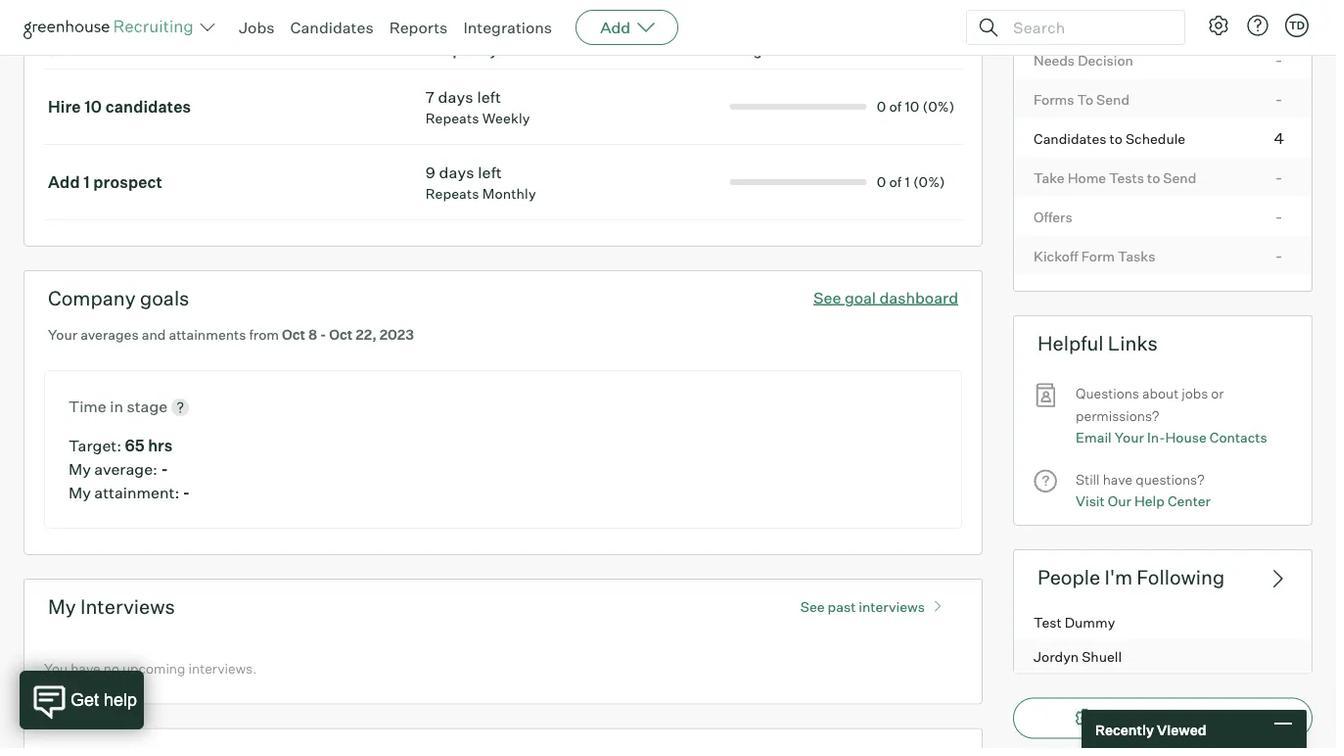 Task type: locate. For each thing, give the bounding box(es) containing it.
prospect
[[93, 173, 163, 192]]

0 for 7 days left
[[877, 98, 886, 115]]

configure image
[[1207, 14, 1231, 37]]

hrs
[[148, 436, 173, 456]]

days right 9
[[439, 163, 475, 182]]

of
[[890, 98, 902, 115], [890, 174, 902, 191]]

jordyn shuell link
[[1014, 639, 1312, 673]]

your
[[48, 326, 78, 343], [1115, 429, 1145, 446]]

interviews.
[[189, 660, 257, 677]]

your inside questions about jobs or permissions? email your in-house contacts
[[1115, 429, 1145, 446]]

Search text field
[[1009, 13, 1167, 42]]

4
[[1274, 128, 1285, 148]]

days inside 9 days left repeats monthly
[[439, 163, 475, 182]]

1 vertical spatial left
[[478, 163, 502, 182]]

following
[[1137, 565, 1225, 590]]

0
[[877, 98, 886, 115], [877, 174, 886, 191]]

10
[[84, 97, 102, 117], [905, 98, 920, 115]]

0 vertical spatial 0
[[877, 98, 886, 115]]

send down schedule
[[1164, 169, 1197, 186]]

jordyn shuell
[[1034, 648, 1122, 666]]

1 oct from the left
[[282, 326, 306, 343]]

about
[[1143, 385, 1179, 402]]

1 vertical spatial (0%)
[[914, 174, 946, 191]]

repeats down 9
[[426, 185, 479, 202]]

have left no
[[71, 660, 101, 677]]

days for 9
[[439, 163, 475, 182]]

averages
[[80, 326, 139, 343]]

dashboard
[[880, 288, 959, 307]]

1 vertical spatial repeats
[[426, 185, 479, 202]]

add for add
[[600, 18, 631, 37]]

left inside 9 days left repeats monthly
[[478, 163, 502, 182]]

0 horizontal spatial send
[[1097, 91, 1130, 108]]

2 repeats from the top
[[426, 185, 479, 202]]

1 vertical spatial to
[[1148, 169, 1161, 186]]

take
[[1034, 169, 1065, 186]]

add for add 1 prospect
[[48, 173, 80, 192]]

my
[[69, 459, 91, 479], [69, 483, 91, 503], [48, 595, 76, 619]]

oct left 8
[[282, 326, 306, 343]]

schedule
[[1126, 130, 1186, 147]]

see past interviews link
[[791, 590, 959, 615]]

days
[[438, 87, 474, 107], [439, 163, 475, 182]]

1 vertical spatial progress bar
[[730, 179, 867, 185]]

0 up the 0 of 1 (0%)
[[877, 98, 886, 115]]

you have no upcoming interviews.
[[44, 660, 257, 677]]

repeats down 7
[[426, 110, 479, 127]]

1 0 from the top
[[877, 98, 886, 115]]

frequency
[[426, 42, 498, 59]]

0 vertical spatial my
[[69, 459, 91, 479]]

people i'm following
[[1038, 565, 1225, 590]]

2 0 from the top
[[877, 174, 886, 191]]

to
[[1110, 130, 1123, 147], [1148, 169, 1161, 186]]

0 vertical spatial (0%)
[[923, 98, 955, 115]]

stage
[[127, 397, 168, 416]]

contacts
[[1210, 429, 1268, 446]]

7 days left repeats weekly
[[426, 87, 530, 127]]

0 vertical spatial add
[[600, 18, 631, 37]]

1 horizontal spatial your
[[1115, 429, 1145, 446]]

interviews
[[80, 595, 175, 619]]

send right to
[[1097, 91, 1130, 108]]

1 horizontal spatial to
[[1148, 169, 1161, 186]]

forms to send
[[1034, 91, 1130, 108]]

people i'm following link
[[1014, 550, 1313, 604]]

1 horizontal spatial add
[[600, 18, 631, 37]]

questions about jobs or permissions? email your in-house contacts
[[1076, 385, 1268, 446]]

time in
[[69, 397, 127, 416]]

have
[[1103, 470, 1133, 488], [71, 660, 101, 677]]

2 of from the top
[[890, 174, 902, 191]]

past
[[828, 598, 856, 615]]

repeats for 9
[[426, 185, 479, 202]]

22,
[[356, 326, 377, 343]]

1 vertical spatial your
[[1115, 429, 1145, 446]]

personalize dashboard
[[1103, 710, 1251, 727]]

0 horizontal spatial your
[[48, 326, 78, 343]]

1 vertical spatial 0
[[877, 174, 886, 191]]

0 horizontal spatial oct
[[282, 326, 306, 343]]

left up weekly
[[477, 87, 501, 107]]

candidates
[[105, 97, 191, 117]]

9
[[426, 163, 436, 182]]

repeats inside 9 days left repeats monthly
[[426, 185, 479, 202]]

visit our help center link
[[1076, 490, 1211, 512]]

personalize dashboard link
[[1014, 698, 1313, 739]]

add inside popup button
[[600, 18, 631, 37]]

0 vertical spatial days
[[438, 87, 474, 107]]

0 down 0 of 10 (0%)
[[877, 174, 886, 191]]

1 vertical spatial of
[[890, 174, 902, 191]]

attainments
[[169, 326, 246, 343]]

0 vertical spatial see
[[814, 288, 842, 307]]

tests
[[1110, 169, 1145, 186]]

to
[[1078, 91, 1094, 108]]

permissions?
[[1076, 407, 1160, 424]]

candidates down forms to send
[[1034, 130, 1107, 147]]

1 progress bar from the top
[[730, 104, 867, 110]]

0 horizontal spatial 10
[[84, 97, 102, 117]]

left
[[477, 87, 501, 107], [478, 163, 502, 182]]

goal
[[48, 42, 79, 59]]

have up our on the bottom right of page
[[1103, 470, 1133, 488]]

see
[[814, 288, 842, 307], [801, 598, 825, 615]]

1 vertical spatial candidates
[[1034, 130, 1107, 147]]

repeats inside 7 days left repeats weekly
[[426, 110, 479, 127]]

to right the tests
[[1148, 169, 1161, 186]]

days inside 7 days left repeats weekly
[[438, 87, 474, 107]]

1 vertical spatial add
[[48, 173, 80, 192]]

repeats
[[426, 110, 479, 127], [426, 185, 479, 202]]

of up the 0 of 1 (0%)
[[890, 98, 902, 115]]

integrations link
[[464, 18, 552, 37]]

from
[[249, 326, 279, 343]]

1 horizontal spatial candidates
[[1034, 130, 1107, 147]]

0 vertical spatial send
[[1097, 91, 1130, 108]]

1 of from the top
[[890, 98, 902, 115]]

kickoff form tasks
[[1034, 247, 1156, 265]]

jordyn
[[1034, 648, 1079, 666]]

1 repeats from the top
[[426, 110, 479, 127]]

tab list
[[1028, 0, 1298, 15]]

left for 7 days left
[[477, 87, 501, 107]]

1 horizontal spatial 1
[[905, 174, 910, 191]]

test dummy
[[1034, 614, 1116, 631]]

oct left 22,
[[329, 326, 353, 343]]

time
[[69, 397, 107, 416]]

your down the company
[[48, 326, 78, 343]]

days for 7
[[438, 87, 474, 107]]

1 horizontal spatial oct
[[329, 326, 353, 343]]

1 down 0 of 10 (0%)
[[905, 174, 910, 191]]

candidates
[[290, 18, 374, 37], [1034, 130, 1107, 147]]

0 vertical spatial left
[[477, 87, 501, 107]]

helpful links
[[1038, 331, 1158, 356]]

my interviews
[[48, 595, 175, 619]]

in-
[[1148, 429, 1166, 446]]

test
[[1034, 614, 1062, 631]]

needs decision
[[1034, 52, 1134, 69]]

0 horizontal spatial add
[[48, 173, 80, 192]]

1 horizontal spatial have
[[1103, 470, 1133, 488]]

0 vertical spatial repeats
[[426, 110, 479, 127]]

of down 0 of 10 (0%)
[[890, 174, 902, 191]]

1 horizontal spatial 10
[[905, 98, 920, 115]]

1 left 'prospect'
[[83, 173, 90, 192]]

test dummy link
[[1014, 604, 1312, 639]]

1 vertical spatial see
[[801, 598, 825, 615]]

0 vertical spatial have
[[1103, 470, 1133, 488]]

1 vertical spatial days
[[439, 163, 475, 182]]

jobs
[[1182, 385, 1209, 402]]

(0%) up the 0 of 1 (0%)
[[923, 98, 955, 115]]

(0%) down 0 of 10 (0%)
[[914, 174, 946, 191]]

you
[[44, 660, 68, 677]]

1 horizontal spatial send
[[1164, 169, 1197, 186]]

candidates right jobs link at the top left of page
[[290, 18, 374, 37]]

jobs
[[239, 18, 275, 37]]

10 up the 0 of 1 (0%)
[[905, 98, 920, 115]]

your down permissions?
[[1115, 429, 1145, 446]]

have inside still have questions? visit our help center
[[1103, 470, 1133, 488]]

left inside 7 days left repeats weekly
[[477, 87, 501, 107]]

0 vertical spatial candidates
[[290, 18, 374, 37]]

0 vertical spatial to
[[1110, 130, 1123, 147]]

to up 'take home tests to send'
[[1110, 130, 1123, 147]]

2023
[[380, 326, 414, 343]]

weekly
[[483, 110, 530, 127]]

0 vertical spatial progress bar
[[730, 104, 867, 110]]

see left past
[[801, 598, 825, 615]]

still
[[1076, 470, 1100, 488]]

1
[[83, 173, 90, 192], [905, 174, 910, 191]]

needs
[[1034, 52, 1075, 69]]

candidates for candidates to schedule
[[1034, 130, 1107, 147]]

links
[[1108, 331, 1158, 356]]

company goals
[[48, 286, 189, 311]]

house
[[1166, 429, 1207, 446]]

progress bar
[[730, 104, 867, 110], [730, 179, 867, 185]]

1 vertical spatial have
[[71, 660, 101, 677]]

see inside see past interviews link
[[801, 598, 825, 615]]

10 right hire
[[84, 97, 102, 117]]

0 horizontal spatial have
[[71, 660, 101, 677]]

helpful
[[1038, 331, 1104, 356]]

see left goal
[[814, 288, 842, 307]]

0 horizontal spatial 1
[[83, 173, 90, 192]]

0 horizontal spatial candidates
[[290, 18, 374, 37]]

days right 7
[[438, 87, 474, 107]]

2 progress bar from the top
[[730, 179, 867, 185]]

0 vertical spatial of
[[890, 98, 902, 115]]

progress
[[730, 42, 792, 59]]

jobs link
[[239, 18, 275, 37]]

left up monthly
[[478, 163, 502, 182]]



Task type: vqa. For each thing, say whether or not it's contained in the screenshot.
the middle Report
no



Task type: describe. For each thing, give the bounding box(es) containing it.
(0%) for 7 days left
[[923, 98, 955, 115]]

2 oct from the left
[[329, 326, 353, 343]]

candidates for candidates
[[290, 18, 374, 37]]

1 vertical spatial send
[[1164, 169, 1197, 186]]

company
[[48, 286, 136, 311]]

repeats for 7
[[426, 110, 479, 127]]

goals
[[140, 286, 189, 311]]

0 for 9 days left
[[877, 174, 886, 191]]

recently viewed
[[1096, 721, 1207, 738]]

our
[[1108, 492, 1132, 509]]

progress bar for 7 days left
[[730, 104, 867, 110]]

questions
[[1076, 385, 1140, 402]]

decision
[[1078, 52, 1134, 69]]

reports
[[389, 18, 448, 37]]

average:
[[94, 459, 158, 479]]

center
[[1168, 492, 1211, 509]]

candidates to schedule
[[1034, 130, 1186, 147]]

1 vertical spatial my
[[69, 483, 91, 503]]

offers
[[1034, 208, 1073, 225]]

visit
[[1076, 492, 1105, 509]]

attainment:
[[94, 483, 180, 503]]

2 vertical spatial my
[[48, 595, 76, 619]]

of for 9 days left
[[890, 174, 902, 191]]

left for 9 days left
[[478, 163, 502, 182]]

i'm
[[1105, 565, 1133, 590]]

candidates link
[[290, 18, 374, 37]]

still have questions? visit our help center
[[1076, 470, 1211, 509]]

tasks
[[1118, 247, 1156, 265]]

shuell
[[1082, 648, 1122, 666]]

hire
[[48, 97, 81, 117]]

kickoff
[[1034, 247, 1079, 265]]

dashboard
[[1180, 710, 1251, 727]]

see for company goals
[[814, 288, 842, 307]]

0 horizontal spatial to
[[1110, 130, 1123, 147]]

0 vertical spatial your
[[48, 326, 78, 343]]

have for questions?
[[1103, 470, 1133, 488]]

hire 10 candidates
[[48, 97, 191, 117]]

form
[[1082, 247, 1115, 265]]

see for my interviews
[[801, 598, 825, 615]]

email
[[1076, 429, 1112, 446]]

greenhouse recruiting image
[[24, 16, 200, 39]]

take home tests to send
[[1034, 169, 1197, 186]]

td
[[1289, 19, 1305, 32]]

personalize
[[1103, 710, 1177, 727]]

in
[[110, 397, 123, 416]]

7
[[426, 87, 435, 107]]

or
[[1212, 385, 1224, 402]]

have for no
[[71, 660, 101, 677]]

td button
[[1282, 10, 1313, 41]]

monthly
[[483, 185, 536, 202]]

td button
[[1286, 14, 1309, 37]]

(0%) for 9 days left
[[914, 174, 946, 191]]

no
[[104, 660, 119, 677]]

reports link
[[389, 18, 448, 37]]

dummy
[[1065, 614, 1116, 631]]

recently
[[1096, 721, 1154, 738]]

progress bar for 9 days left
[[730, 179, 867, 185]]

0 of 10 (0%)
[[877, 98, 955, 115]]

goal
[[845, 288, 876, 307]]

add button
[[576, 10, 679, 45]]

questions?
[[1136, 470, 1205, 488]]

add 1 prospect
[[48, 173, 163, 192]]

see goal dashboard link
[[814, 288, 959, 307]]

8
[[308, 326, 317, 343]]

and
[[142, 326, 166, 343]]

your averages and attainments from oct 8 - oct 22, 2023
[[48, 326, 414, 343]]

help
[[1135, 492, 1165, 509]]

integrations
[[464, 18, 552, 37]]

65
[[125, 436, 145, 456]]

email your in-house contacts link
[[1076, 427, 1268, 449]]

viewed
[[1157, 721, 1207, 738]]

see past interviews
[[801, 598, 925, 615]]

9 days left repeats monthly
[[426, 163, 536, 202]]

target: 65 hrs my average: - my attainment: -
[[69, 436, 190, 503]]

of for 7 days left
[[890, 98, 902, 115]]

people
[[1038, 565, 1101, 590]]



